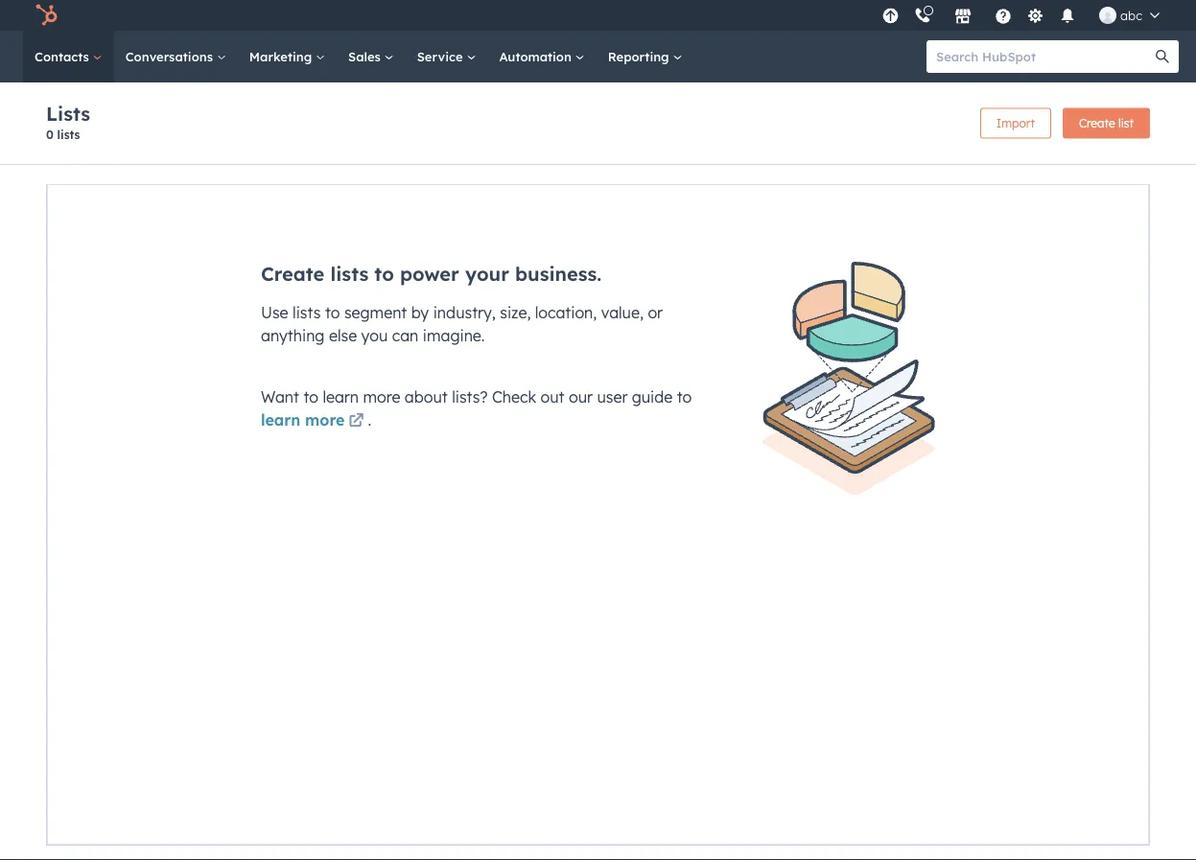 Task type: locate. For each thing, give the bounding box(es) containing it.
lists up segment
[[331, 262, 369, 286]]

abc button
[[1088, 0, 1172, 31]]

service
[[417, 48, 467, 64]]

more left link opens in a new window icon
[[305, 411, 345, 430]]

guide
[[632, 388, 673, 407]]

more
[[363, 388, 401, 407], [305, 411, 345, 430]]

help image
[[995, 9, 1012, 26]]

0 horizontal spatial learn
[[261, 411, 301, 430]]

automation link
[[488, 31, 597, 83]]

lists for use
[[293, 303, 321, 322]]

calling icon image
[[914, 7, 932, 25]]

0 vertical spatial create
[[1079, 116, 1116, 130]]

want
[[261, 388, 299, 407]]

.
[[368, 411, 371, 430]]

more inside "link"
[[305, 411, 345, 430]]

want to learn more about lists? check out our user guide to
[[261, 388, 692, 407]]

lists
[[46, 102, 90, 126]]

create left list
[[1079, 116, 1116, 130]]

contacts
[[35, 48, 93, 64]]

0 vertical spatial lists
[[57, 127, 80, 142]]

about
[[405, 388, 448, 407]]

abc menu
[[877, 0, 1174, 31]]

notifications button
[[1052, 0, 1084, 31]]

conversations link
[[114, 31, 238, 83]]

lists
[[57, 127, 80, 142], [331, 262, 369, 286], [293, 303, 321, 322]]

1 horizontal spatial more
[[363, 388, 401, 407]]

1 horizontal spatial learn
[[323, 388, 359, 407]]

learn more link
[[261, 411, 368, 434]]

0 vertical spatial learn
[[323, 388, 359, 407]]

learn down want at the left top of page
[[261, 411, 301, 430]]

create lists to power your business.
[[261, 262, 602, 286]]

import link
[[980, 108, 1052, 139]]

help button
[[987, 0, 1020, 31]]

lists right 0
[[57, 127, 80, 142]]

0 horizontal spatial more
[[305, 411, 345, 430]]

marketplaces image
[[955, 9, 972, 26]]

2 horizontal spatial lists
[[331, 262, 369, 286]]

lists 0 lists
[[46, 102, 90, 142]]

lists banner
[[46, 102, 1150, 145]]

marketing link
[[238, 31, 337, 83]]

hubspot image
[[35, 4, 58, 27]]

1 vertical spatial more
[[305, 411, 345, 430]]

marketplaces button
[[943, 0, 984, 31]]

search button
[[1147, 40, 1179, 73]]

lists for create
[[331, 262, 369, 286]]

lists up anything
[[293, 303, 321, 322]]

to up segment
[[375, 262, 394, 286]]

more up . at the left top of the page
[[363, 388, 401, 407]]

create
[[1079, 116, 1116, 130], [261, 262, 325, 286]]

0 horizontal spatial create
[[261, 262, 325, 286]]

create inside lists banner
[[1079, 116, 1116, 130]]

link opens in a new window image
[[349, 415, 364, 430]]

abc
[[1121, 7, 1143, 23]]

create up use
[[261, 262, 325, 286]]

0 horizontal spatial lists
[[57, 127, 80, 142]]

create list
[[1079, 116, 1134, 130]]

segment
[[344, 303, 407, 322]]

link opens in a new window image
[[349, 411, 364, 434]]

use lists to segment by industry, size, location, value, or anything else you can imagine.
[[261, 303, 663, 345]]

learn up link opens in a new window icon
[[323, 388, 359, 407]]

conversations
[[125, 48, 217, 64]]

contacts link
[[23, 31, 114, 83]]

1 vertical spatial lists
[[331, 262, 369, 286]]

to up else at left
[[325, 303, 340, 322]]

size,
[[500, 303, 531, 322]]

sales link
[[337, 31, 406, 83]]

Search HubSpot search field
[[927, 40, 1162, 73]]

to
[[375, 262, 394, 286], [325, 303, 340, 322], [304, 388, 319, 407], [677, 388, 692, 407]]

1 vertical spatial create
[[261, 262, 325, 286]]

2 vertical spatial lists
[[293, 303, 321, 322]]

import
[[997, 116, 1035, 130]]

1 horizontal spatial lists
[[293, 303, 321, 322]]

lists inside use lists to segment by industry, size, location, value, or anything else you can imagine.
[[293, 303, 321, 322]]

lists inside lists 0 lists
[[57, 127, 80, 142]]

settings link
[[1024, 5, 1048, 25]]

1 horizontal spatial create
[[1079, 116, 1116, 130]]

1 vertical spatial learn
[[261, 411, 301, 430]]

learn
[[323, 388, 359, 407], [261, 411, 301, 430]]

out
[[541, 388, 565, 407]]

upgrade link
[[879, 5, 903, 25]]



Task type: describe. For each thing, give the bounding box(es) containing it.
you
[[361, 326, 388, 345]]

search image
[[1156, 50, 1170, 63]]

learn more
[[261, 411, 345, 430]]

to right the guide
[[677, 388, 692, 407]]

0 vertical spatial more
[[363, 388, 401, 407]]

automation
[[499, 48, 575, 64]]

sales
[[348, 48, 384, 64]]

create for create lists to power your business.
[[261, 262, 325, 286]]

hubspot link
[[23, 4, 72, 27]]

notifications image
[[1059, 9, 1077, 26]]

location,
[[535, 303, 597, 322]]

industry,
[[433, 303, 496, 322]]

else
[[329, 326, 357, 345]]

create for create list
[[1079, 116, 1116, 130]]

calling icon button
[[907, 3, 939, 28]]

lists?
[[452, 388, 488, 407]]

reporting link
[[597, 31, 694, 83]]

to up learn more
[[304, 388, 319, 407]]

learn inside "link"
[[261, 411, 301, 430]]

by
[[411, 303, 429, 322]]

your
[[465, 262, 509, 286]]

to inside use lists to segment by industry, size, location, value, or anything else you can imagine.
[[325, 303, 340, 322]]

anything
[[261, 326, 325, 345]]

business.
[[515, 262, 602, 286]]

our
[[569, 388, 593, 407]]

reporting
[[608, 48, 673, 64]]

marketing
[[249, 48, 316, 64]]

check
[[492, 388, 536, 407]]

create list link
[[1063, 108, 1150, 139]]

power
[[400, 262, 459, 286]]

upgrade image
[[882, 8, 900, 25]]

service link
[[406, 31, 488, 83]]

use
[[261, 303, 288, 322]]

settings image
[[1027, 8, 1045, 25]]

0
[[46, 127, 54, 142]]

gary orlando image
[[1100, 7, 1117, 24]]

imagine.
[[423, 326, 485, 345]]

can
[[392, 326, 419, 345]]

or
[[648, 303, 663, 322]]

list
[[1119, 116, 1134, 130]]

user
[[597, 388, 628, 407]]

value,
[[601, 303, 644, 322]]



Task type: vqa. For each thing, say whether or not it's contained in the screenshot.
'Reporting' in the right top of the page
yes



